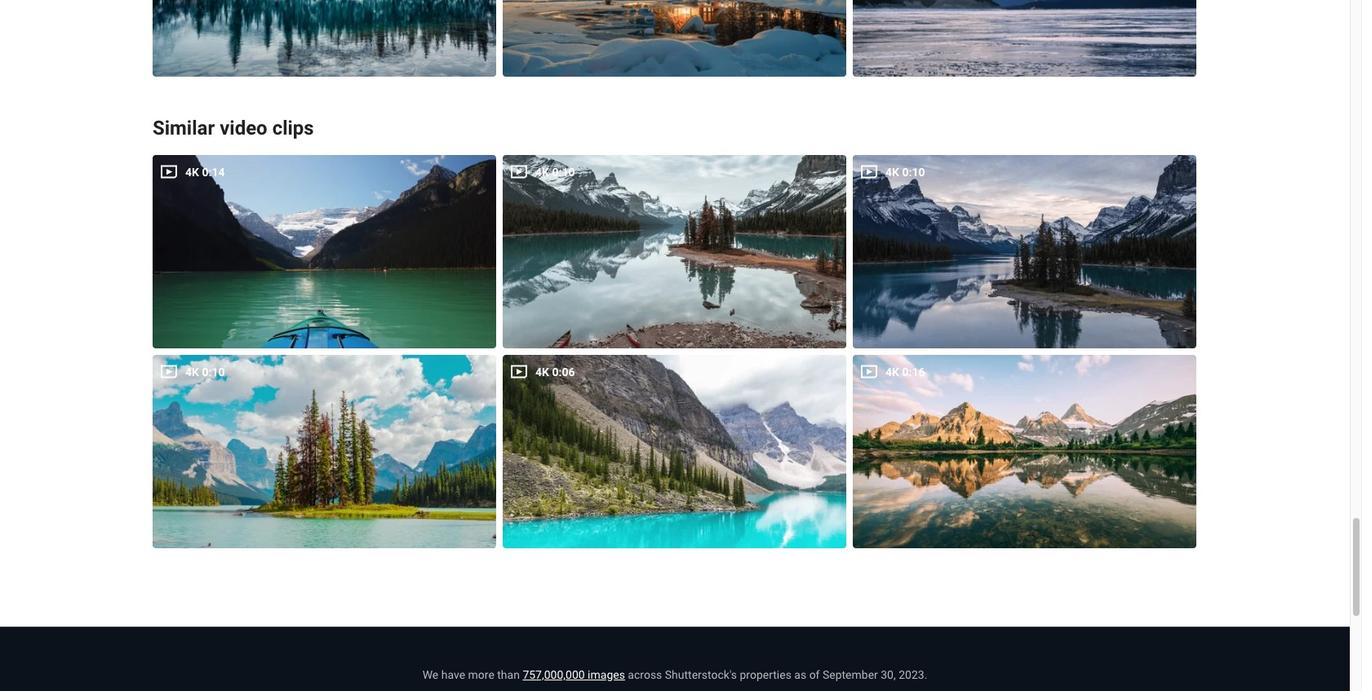 Task type: vqa. For each thing, say whether or not it's contained in the screenshot.
4K 0:10 within asset time lapse majestic landscape of sunset over spirit island with canadian rockies in maligne lake at jasper national park, alberta, canada image
yes



Task type: locate. For each thing, give the bounding box(es) containing it.
4k 0:06
[[536, 366, 575, 379]]

asset bow of kayak boat on serene water of lake louise in alberta canada. pov image
[[153, 155, 497, 349]]

across
[[628, 669, 663, 682]]

757,000,000 images link
[[523, 669, 625, 682]]

4k 0:10 inside asset time lapse majestic landscape of sunset over spirit island with canadian rockies in maligne lake at jasper national park, alberta, canada image
[[886, 166, 926, 179]]

4k for uhd 4k timelapse of panoramic view of lake moraine, banff national park of canada stock video image
[[536, 366, 550, 379]]

4k for the '4k time-lapse uhd video of iconic spirit island on maligne lake during summer, jasper national park, alberta, canada, zoom in timelapse view stock video'
[[185, 366, 199, 379]]

2 horizontal spatial 4k 0:10
[[886, 166, 926, 179]]

asset wooden lodge in pine forest with heavy snow reflection on lake o'hara at yoho national park, canada image
[[153, 0, 497, 77]]

2023.
[[899, 669, 928, 682]]

4k for time lapse majestic landscape of sunset over spirit island with canadian rockies in maligne lake at jasper national park, alberta, canada stock video image
[[886, 166, 900, 179]]

4k inside image
[[886, 366, 900, 379]]

images
[[588, 669, 625, 682]]

4k 0:10 for asset time lapse majestic landscape of sunset over spirit island with canadian rockies in maligne lake at jasper national park, alberta, canada image
[[886, 166, 926, 179]]

0 horizontal spatial 0:10
[[202, 366, 225, 379]]

of
[[810, 669, 820, 682]]

4k 0:10 inside asset time lapse beautiful scenery of spirit island with canadian rockies and red canoe in maligne lake at jasper national park, alberta, canada image
[[536, 166, 575, 179]]

4k inside image
[[536, 366, 550, 379]]

4k 0:14
[[185, 166, 225, 179]]

2 horizontal spatial 0:10
[[903, 166, 926, 179]]

4k for time lapse beautiful scenery of spirit island with canadian rockies and red canoe in maligne lake at jasper national park, alberta, canada stock video image
[[536, 166, 550, 179]]

0 horizontal spatial 4k 0:10
[[185, 366, 225, 379]]

asset uhd 4k timelapse of panoramic view of lake moraine, banff national park of canada image
[[503, 355, 847, 549]]

0:10 inside asset 4k time-lapse uhd video of iconic spirit island on maligne lake during summer, jasper national park, alberta, canada, zoom in timelapse view
[[202, 366, 225, 379]]

4k inside asset 4k time-lapse uhd video of iconic spirit island on maligne lake during summer, jasper national park, alberta, canada, zoom in timelapse view
[[185, 366, 199, 379]]

bow of kayak boat on serene water of lake louise in alberta canada. pov stock video image
[[153, 155, 497, 349]]

4k 0:10 for asset time lapse beautiful scenery of spirit island with canadian rockies and red canoe in maligne lake at jasper national park, alberta, canada image
[[536, 166, 575, 179]]

0:10
[[552, 166, 575, 179], [903, 166, 926, 179], [202, 366, 225, 379]]

757,000,000
[[523, 669, 585, 682]]

0:10 inside asset time lapse beautiful scenery of spirit island with canadian rockies and red canoe in maligne lake at jasper national park, alberta, canada image
[[552, 166, 575, 179]]

we have more than 757,000,000 images across shutterstock's properties as of september 30, 2023.
[[423, 669, 928, 682]]

30,
[[881, 669, 896, 682]]

4k inside asset bow of kayak boat on serene water of lake louise in alberta canada. pov image
[[185, 166, 199, 179]]

1 horizontal spatial 0:10
[[552, 166, 575, 179]]

4k inside asset time lapse beautiful scenery of spirit island with canadian rockies and red canoe in maligne lake at jasper national park, alberta, canada image
[[536, 166, 550, 179]]

1 horizontal spatial 4k 0:10
[[536, 166, 575, 179]]

time lapse beautiful scenery of spirit island with canadian rockies and red canoe in maligne lake at jasper national park, alberta, canada stock video image
[[503, 155, 847, 349]]

asset 4k time-lapse uhd video of iconic spirit island on maligne lake during summer, jasper national park, alberta, canada, zoom in timelapse view image
[[153, 355, 497, 549]]

4k 0:10
[[536, 166, 575, 179], [886, 166, 926, 179], [185, 366, 225, 379]]

4k 0:10 inside asset 4k time-lapse uhd video of iconic spirit island on maligne lake during summer, jasper national park, alberta, canada, zoom in timelapse view
[[185, 366, 225, 379]]

time lapse majestic landscape of sunset over spirit island with canadian rockies in maligne lake at jasper national park, alberta, canada stock video image
[[853, 155, 1197, 349]]

more
[[468, 669, 495, 682]]

4k inside asset time lapse majestic landscape of sunset over spirit island with canadian rockies in maligne lake at jasper national park, alberta, canada image
[[886, 166, 900, 179]]

september
[[823, 669, 879, 682]]

asset beautiful winter scenery of sunrise over rocky mountains and frozen lake in abraham lake at jasper national park, ab, canada image
[[853, 0, 1197, 77]]

asset 4k timelapse reflection of mountains, mt assiniboine and sunburst peak at sunset. image
[[853, 355, 1197, 549]]

0:10 inside asset time lapse majestic landscape of sunset over spirit island with canadian rockies in maligne lake at jasper national park, alberta, canada image
[[903, 166, 926, 179]]

4k
[[185, 166, 199, 179], [536, 166, 550, 179], [886, 166, 900, 179], [185, 366, 199, 379], [536, 366, 550, 379], [886, 366, 900, 379]]

0:10 for asset time lapse majestic landscape of sunset over spirit island with canadian rockies in maligne lake at jasper national park, alberta, canada image
[[903, 166, 926, 179]]

0:10 for asset time lapse beautiful scenery of spirit island with canadian rockies and red canoe in maligne lake at jasper national park, alberta, canada image
[[552, 166, 575, 179]]



Task type: describe. For each thing, give the bounding box(es) containing it.
clips
[[272, 117, 314, 140]]

asset time lapse beautiful scenery of spirit island with canadian rockies and red canoe in maligne lake at jasper national park, alberta, canada image
[[503, 155, 847, 349]]

4k 0:10 for asset 4k time-lapse uhd video of iconic spirit island on maligne lake during summer, jasper national park, alberta, canada, zoom in timelapse view
[[185, 366, 225, 379]]

asset time lapse majestic landscape of sunset over spirit island with canadian rockies in maligne lake at jasper national park, alberta, canada image
[[853, 155, 1197, 349]]

0:16
[[903, 366, 926, 379]]

uhd 4k timelapse of panoramic view of lake moraine, banff national park of canada stock video image
[[503, 355, 847, 549]]

0:06
[[552, 366, 575, 379]]

4k for bow of kayak boat on serene water of lake louise in alberta canada. pov stock video image
[[185, 166, 199, 179]]

asset beautiful view of emerald lake with snow covered and wooden lodge glowing in rocky mountains and pine forest on winter at yoho national park, british columbia, canada image
[[503, 0, 847, 77]]

4k for 4k timelapse reflection of mountains, mt assiniboine and sunburst peak at sunset.  stock video image on the right bottom
[[886, 366, 900, 379]]

4k time-lapse uhd video of iconic spirit island on maligne lake during summer, jasper national park, alberta, canada, zoom in timelapse view stock video image
[[153, 355, 497, 549]]

properties
[[740, 669, 792, 682]]

we
[[423, 669, 439, 682]]

4k timelapse reflection of mountains, mt assiniboine and sunburst peak at sunset.  stock video image
[[853, 355, 1197, 549]]

have
[[442, 669, 466, 682]]

0:10 for asset 4k time-lapse uhd video of iconic spirit island on maligne lake during summer, jasper national park, alberta, canada, zoom in timelapse view
[[202, 366, 225, 379]]

as
[[795, 669, 807, 682]]

0:14
[[202, 166, 225, 179]]

4k 0:16
[[886, 366, 926, 379]]

video
[[220, 117, 268, 140]]

similar video clips
[[153, 117, 314, 140]]

than
[[498, 669, 520, 682]]

similar
[[153, 117, 215, 140]]

shutterstock's
[[665, 669, 737, 682]]



